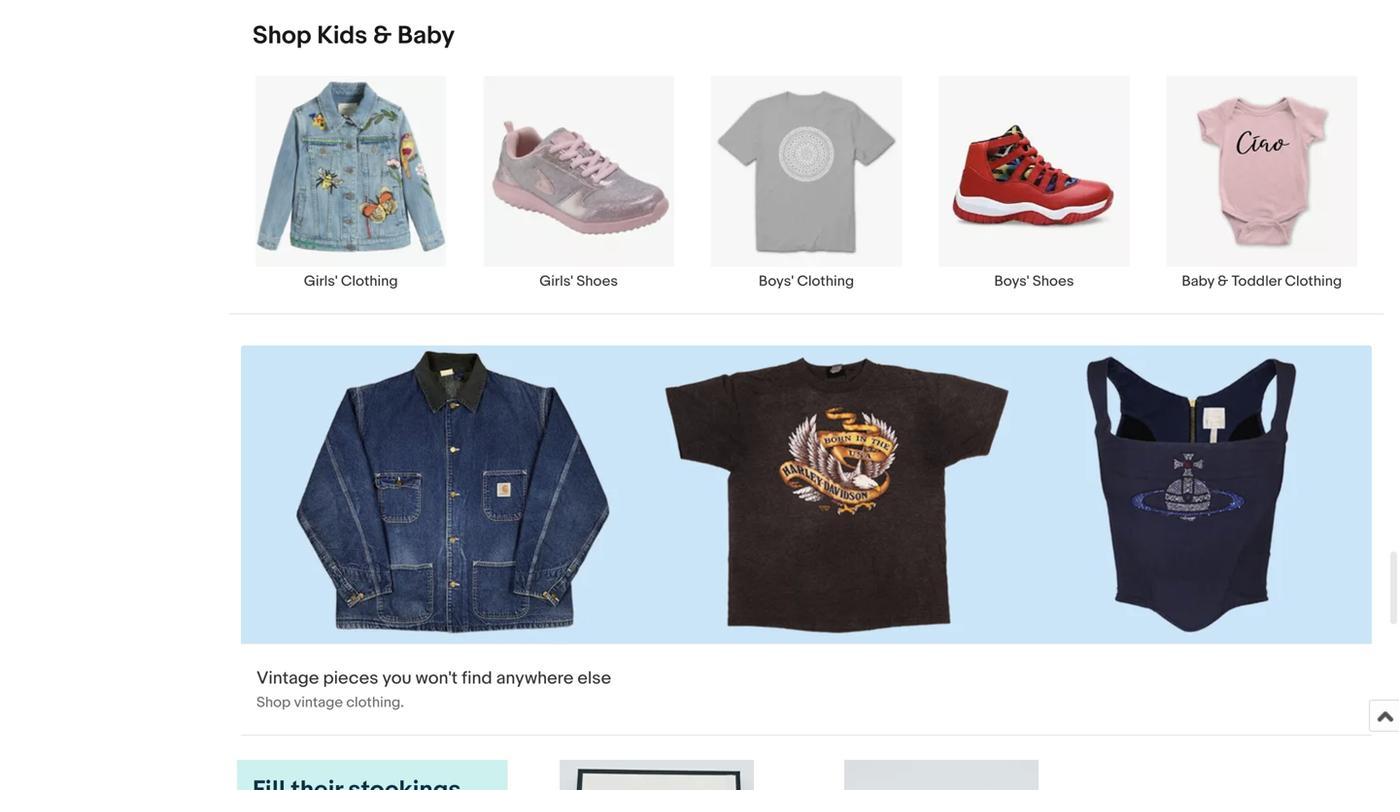 Task type: describe. For each thing, give the bounding box(es) containing it.
0 horizontal spatial &
[[373, 21, 392, 51]]

girls' for girls' clothing
[[304, 273, 338, 290]]

boys' clothing link
[[693, 75, 920, 290]]

gucci black/rainbow supreme gg leather psychedelic zip around wallet 601079 1058 image
[[845, 760, 1039, 790]]

boys' clothing
[[759, 273, 854, 290]]

boys' shoes link
[[920, 75, 1148, 290]]

else
[[578, 667, 611, 689]]

boys' for boys' shoes
[[994, 273, 1029, 290]]

girls' clothing link
[[237, 75, 465, 290]]

boys' for boys' clothing
[[759, 273, 794, 290]]

shoes for girls' shoes
[[577, 273, 618, 290]]

girls' clothing
[[304, 273, 398, 290]]

find
[[462, 667, 492, 689]]

vintage pieces you won't find anywhere else shop vintage clothing.
[[257, 667, 611, 711]]

fill their stockings little luxuries for those on your list. element
[[229, 736, 1384, 790]]

clothing.
[[346, 694, 404, 711]]

toddler
[[1232, 273, 1282, 290]]

clothing for boys' clothing
[[797, 273, 854, 290]]

list containing girls' clothing
[[229, 75, 1384, 314]]

you
[[382, 667, 412, 689]]

clothing for girls' clothing
[[341, 273, 398, 290]]

anywhere
[[496, 667, 574, 689]]

shop kids & baby
[[253, 21, 455, 51]]

shop inside the vintage pieces you won't find anywhere else shop vintage clothing.
[[257, 694, 291, 711]]



Task type: locate. For each thing, give the bounding box(es) containing it.
& left toddler
[[1218, 273, 1228, 290]]

0 horizontal spatial girls'
[[304, 273, 338, 290]]

1 horizontal spatial boys'
[[994, 273, 1029, 290]]

none text field containing vintage pieces you won't find anywhere else
[[241, 346, 1372, 734]]

1 vertical spatial &
[[1218, 273, 1228, 290]]

1 boys' from the left
[[759, 273, 794, 290]]

1 vertical spatial shop
[[257, 694, 291, 711]]

shoes
[[577, 273, 618, 290], [1033, 273, 1074, 290]]

girls' shoes
[[540, 273, 618, 290]]

baby & toddler clothing link
[[1148, 75, 1376, 290]]

shoes for boys' shoes
[[1033, 273, 1074, 290]]

3 clothing from the left
[[1285, 273, 1342, 290]]

gucci rainbow supreme gg leather psychedelic zip around wallet 601079 1058 n image
[[560, 760, 754, 790]]

clothing
[[341, 273, 398, 290], [797, 273, 854, 290], [1285, 273, 1342, 290]]

1 horizontal spatial &
[[1218, 273, 1228, 290]]

girls'
[[304, 273, 338, 290], [540, 273, 573, 290]]

shop down vintage
[[257, 694, 291, 711]]

1 clothing from the left
[[341, 273, 398, 290]]

boys' shoes
[[994, 273, 1074, 290]]

0 horizontal spatial baby
[[397, 21, 455, 51]]

0 vertical spatial baby
[[397, 21, 455, 51]]

boys' inside "link"
[[759, 273, 794, 290]]

2 boys' from the left
[[994, 273, 1029, 290]]

baby & toddler clothing
[[1182, 273, 1342, 290]]

0 vertical spatial &
[[373, 21, 392, 51]]

shop
[[253, 21, 311, 51], [257, 694, 291, 711]]

list
[[229, 75, 1384, 314]]

1 girls' from the left
[[304, 273, 338, 290]]

won't
[[416, 667, 458, 689]]

0 horizontal spatial clothing
[[341, 273, 398, 290]]

1 horizontal spatial girls'
[[540, 273, 573, 290]]

baby right kids
[[397, 21, 455, 51]]

vintage
[[257, 667, 319, 689]]

&
[[373, 21, 392, 51], [1218, 273, 1228, 290]]

baby
[[397, 21, 455, 51], [1182, 273, 1215, 290]]

2 horizontal spatial clothing
[[1285, 273, 1342, 290]]

0 vertical spatial shop
[[253, 21, 311, 51]]

pieces
[[323, 667, 378, 689]]

None text field
[[241, 346, 1372, 734]]

& right kids
[[373, 21, 392, 51]]

2 girls' from the left
[[540, 273, 573, 290]]

1 shoes from the left
[[577, 273, 618, 290]]

vintage
[[294, 694, 343, 711]]

2 clothing from the left
[[797, 273, 854, 290]]

2 shoes from the left
[[1033, 273, 1074, 290]]

1 horizontal spatial baby
[[1182, 273, 1215, 290]]

girls' shoes link
[[465, 75, 693, 290]]

kids
[[317, 21, 367, 51]]

1 vertical spatial baby
[[1182, 273, 1215, 290]]

0 horizontal spatial boys'
[[759, 273, 794, 290]]

1 horizontal spatial clothing
[[797, 273, 854, 290]]

boys'
[[759, 273, 794, 290], [994, 273, 1029, 290]]

baby inside list
[[1182, 273, 1215, 290]]

girls' inside "link"
[[304, 273, 338, 290]]

baby left toddler
[[1182, 273, 1215, 290]]

girls' for girls' shoes
[[540, 273, 573, 290]]

1 horizontal spatial shoes
[[1033, 273, 1074, 290]]

0 horizontal spatial shoes
[[577, 273, 618, 290]]

shop left kids
[[253, 21, 311, 51]]



Task type: vqa. For each thing, say whether or not it's contained in the screenshot.
Shop
yes



